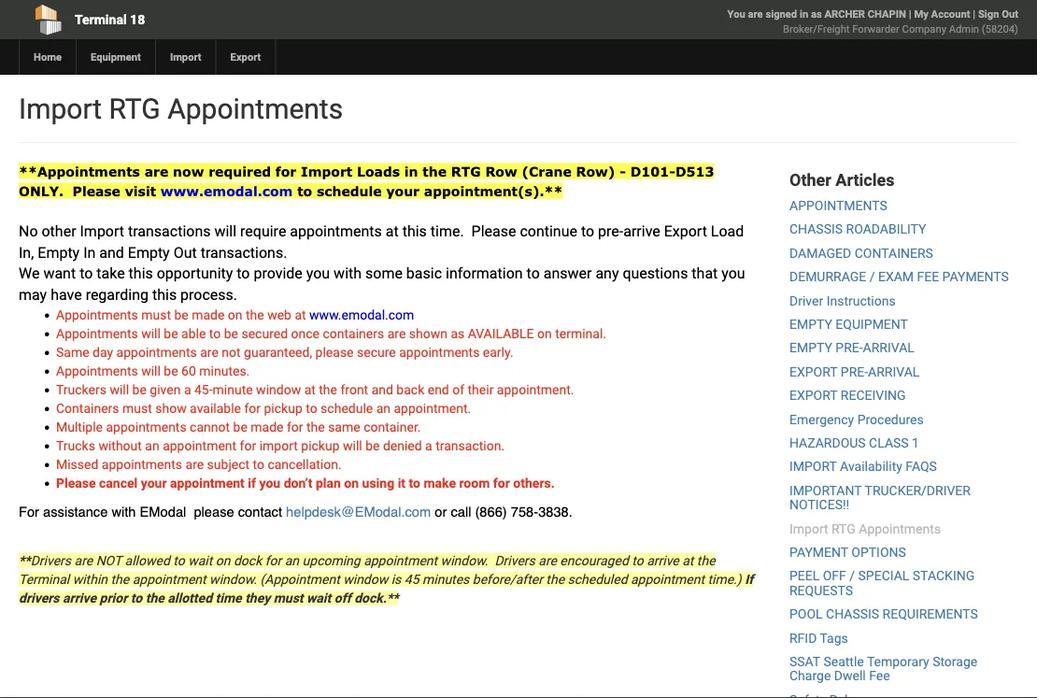 Task type: locate. For each thing, give the bounding box(es) containing it.
sign
[[978, 8, 1000, 20]]

0 horizontal spatial window
[[256, 382, 301, 398]]

information
[[446, 265, 523, 282]]

you right that
[[722, 265, 746, 282]]

given
[[150, 382, 181, 398]]

opportunity
[[157, 265, 233, 282]]

must inside if drivers arrive prior to the allotted time they must wait off dock.**
[[274, 590, 303, 606]]

minutes.
[[199, 363, 250, 379]]

appointment down "subject"
[[170, 476, 245, 491]]

are inside you are signed in as archer chapin | my account | sign out broker/freight forwarder company admin (58204)
[[748, 8, 763, 20]]

arrive down within
[[63, 590, 96, 606]]

this down opportunity
[[152, 286, 177, 304]]

1 vertical spatial in
[[404, 163, 418, 179]]

before/after
[[473, 572, 543, 587]]

rtg
[[109, 92, 161, 125], [451, 163, 481, 179], [832, 521, 856, 536]]

0 horizontal spatial appointment.
[[394, 401, 471, 416]]

and right front
[[372, 382, 393, 398]]

3838.
[[538, 504, 573, 520]]

wait inside if drivers arrive prior to the allotted time they must wait off dock.**
[[307, 590, 331, 606]]

1 vertical spatial export
[[790, 388, 838, 403]]

0 vertical spatial export
[[790, 364, 838, 380]]

1 horizontal spatial your
[[386, 183, 420, 199]]

for inside **appointments are now required for import loads in the rtg row (crane row) - d101-d513 only.  please visit
[[275, 163, 297, 179]]

arrive inside no other import transactions will require appointments at this time.  please continue to pre-arrive export load in, empty in and empty out transactions. we want to take this opportunity to provide you with some basic information to answer any questions that you may have regarding this process. appointments must be made on the web at www.emodal.com appointments will be able to be secured once containers are shown as available on terminal. same day appointments are not guaranteed, please secure appointments early. appointments will be 60 minutes. truckers will be given a 45-minute window at the front and back end of their appointment. containers must show available for pickup to schedule an appointment. multiple appointments cannot be made for the same container. trucks without an appointment for import pickup will be denied a transaction. missed appointments are subject to cancellation. please cancel your appointment if you don't plan on using it to make room for others.
[[624, 222, 661, 240]]

the inside if drivers arrive prior to the allotted time they must wait off dock.**
[[145, 590, 164, 606]]

as inside you are signed in as archer chapin | my account | sign out broker/freight forwarder company admin (58204)
[[811, 8, 822, 20]]

minutes
[[422, 572, 469, 587]]

1 horizontal spatial empty
[[128, 243, 170, 261]]

import
[[170, 51, 202, 63], [19, 92, 102, 125], [301, 163, 353, 179], [80, 222, 124, 240], [790, 521, 829, 536]]

0 horizontal spatial in
[[404, 163, 418, 179]]

appointments down without
[[102, 457, 182, 472]]

that
[[692, 265, 718, 282]]

continue
[[520, 222, 578, 240]]

this right take
[[129, 265, 153, 282]]

0 horizontal spatial made
[[192, 307, 225, 323]]

0 vertical spatial pre-
[[836, 340, 863, 356]]

1 empty from the left
[[38, 243, 80, 261]]

2 vertical spatial must
[[274, 590, 303, 606]]

0 vertical spatial out
[[1002, 8, 1019, 20]]

at inside 'drivers are not allowed to wait on dock for an upcoming appointment window.  drivers are encouraged to arrive at the terminal within the appointment window. (appointment window is 45 minutes before/after the scheduled appointment time.)'
[[682, 553, 694, 568]]

www.emodal.com down required in the left top of the page
[[161, 183, 293, 199]]

fee
[[917, 269, 939, 285]]

appointment
[[163, 438, 237, 454], [170, 476, 245, 491], [364, 553, 438, 568], [132, 572, 206, 587], [631, 572, 705, 587]]

with left some
[[334, 265, 362, 282]]

1 drivers from the left
[[31, 553, 71, 568]]

www.emodal.com up containers
[[309, 307, 414, 323]]

1 horizontal spatial export
[[664, 222, 707, 240]]

window up dock.**
[[343, 572, 388, 587]]

your right cancel in the bottom left of the page
[[141, 476, 167, 491]]

0 vertical spatial empty
[[790, 317, 833, 332]]

www.emodal.com link
[[161, 183, 293, 199], [309, 307, 414, 323]]

must down regarding
[[141, 307, 171, 323]]

window.
[[209, 572, 257, 587]]

1 horizontal spatial www.emodal.com link
[[309, 307, 414, 323]]

1 vertical spatial made
[[251, 420, 284, 435]]

upcoming
[[302, 553, 360, 568]]

you
[[306, 265, 330, 282], [722, 265, 746, 282], [259, 476, 281, 491]]

0 horizontal spatial you
[[259, 476, 281, 491]]

your
[[386, 183, 420, 199], [141, 476, 167, 491]]

time
[[215, 590, 242, 606]]

0 horizontal spatial www.emodal.com link
[[161, 183, 293, 199]]

1 vertical spatial window
[[343, 572, 388, 587]]

and up take
[[99, 243, 124, 261]]

please down containers
[[316, 345, 354, 360]]

other
[[42, 222, 76, 240]]

empty down empty equipment link
[[790, 340, 833, 356]]

import availability faqs link
[[790, 459, 937, 475]]

pre-
[[836, 340, 863, 356], [841, 364, 868, 380]]

empty down driver in the right of the page
[[790, 317, 833, 332]]

2 vertical spatial please
[[56, 476, 96, 491]]

an up container.
[[376, 401, 391, 416]]

once
[[291, 326, 320, 342]]

the
[[423, 163, 447, 179], [246, 307, 264, 323], [319, 382, 337, 398], [307, 420, 325, 435], [697, 553, 716, 568], [111, 572, 129, 587], [546, 572, 565, 587], [145, 590, 164, 606]]

/ right the off
[[850, 568, 855, 584]]

0 vertical spatial window
[[256, 382, 301, 398]]

export inside 'link'
[[231, 51, 261, 63]]

appointments down show
[[106, 420, 187, 435]]

0 vertical spatial export
[[231, 51, 261, 63]]

0 horizontal spatial and
[[99, 243, 124, 261]]

drivers up before/after
[[495, 553, 535, 568]]

0 vertical spatial appointment.
[[497, 382, 574, 398]]

back
[[397, 382, 425, 398]]

2 horizontal spatial you
[[722, 265, 746, 282]]

1 horizontal spatial in
[[800, 8, 809, 20]]

home
[[34, 51, 62, 63]]

emergency procedures link
[[790, 412, 924, 427]]

arrive right encouraged
[[647, 553, 679, 568]]

to
[[297, 183, 312, 199], [581, 222, 595, 240], [80, 265, 93, 282], [237, 265, 250, 282], [527, 265, 540, 282], [209, 326, 221, 342], [306, 401, 317, 416], [253, 457, 264, 472], [409, 476, 421, 491], [173, 553, 185, 568], [632, 553, 644, 568], [131, 590, 142, 606]]

arrive inside 'drivers are not allowed to wait on dock for an upcoming appointment window.  drivers are encouraged to arrive at the terminal within the appointment window. (appointment window is 45 minutes before/after the scheduled appointment time.)'
[[647, 553, 679, 568]]

0 vertical spatial this
[[403, 222, 427, 240]]

1 vertical spatial chassis
[[826, 607, 880, 622]]

as inside no other import transactions will require appointments at this time.  please continue to pre-arrive export load in, empty in and empty out transactions. we want to take this opportunity to provide you with some basic information to answer any questions that you may have regarding this process. appointments must be made on the web at www.emodal.com appointments will be able to be secured once containers are shown as available on terminal. same day appointments are not guaranteed, please secure appointments early. appointments will be 60 minutes. truckers will be given a 45-minute window at the front and back end of their appointment. containers must show available for pickup to schedule an appointment. multiple appointments cannot be made for the same container. trucks without an appointment for import pickup will be denied a transaction. missed appointments are subject to cancellation. please cancel your appointment if you don't plan on using it to make room for others.
[[451, 326, 465, 342]]

www.emodal.com link down required in the left top of the page
[[161, 183, 293, 199]]

other articles appointments chassis roadability damaged containers demurrage / exam fee payments driver instructions empty equipment empty pre-arrival export pre-arrival export receiving emergency procedures hazardous class 1 import availability faqs important trucker/driver notices!! import rtg appointments payment options peel off / special stacking requests pool chassis requirements rfid tags ssat seattle temporary storage charge dwell fee
[[790, 170, 1009, 684]]

home link
[[19, 39, 76, 75]]

1 horizontal spatial www.emodal.com
[[309, 307, 414, 323]]

are right you
[[748, 8, 763, 20]]

in right 'loads'
[[404, 163, 418, 179]]

on
[[228, 307, 243, 323], [537, 326, 552, 342], [344, 476, 359, 491], [216, 553, 230, 568]]

you right provide
[[306, 265, 330, 282]]

import up the in
[[80, 222, 124, 240]]

in
[[800, 8, 809, 20], [404, 163, 418, 179]]

1 vertical spatial pre-
[[841, 364, 868, 380]]

window down guaranteed,
[[256, 382, 301, 398]]

758-
[[511, 504, 538, 520]]

will down same
[[343, 438, 362, 454]]

import up payment
[[790, 521, 829, 536]]

0 horizontal spatial export
[[231, 51, 261, 63]]

no
[[19, 222, 38, 240]]

0 horizontal spatial with
[[112, 504, 136, 520]]

terminal inside 'drivers are not allowed to wait on dock for an upcoming appointment window.  drivers are encouraged to arrive at the terminal within the appointment window. (appointment window is 45 minutes before/after the scheduled appointment time.)'
[[19, 572, 69, 587]]

0 vertical spatial please
[[73, 183, 120, 199]]

made
[[192, 307, 225, 323], [251, 420, 284, 435]]

0 vertical spatial please
[[316, 345, 354, 360]]

please left the contact
[[194, 504, 234, 520]]

out up (58204)
[[1002, 8, 1019, 20]]

export inside no other import transactions will require appointments at this time.  please continue to pre-arrive export load in, empty in and empty out transactions. we want to take this opportunity to provide you with some basic information to answer any questions that you may have regarding this process. appointments must be made on the web at www.emodal.com appointments will be able to be secured once containers are shown as available on terminal. same day appointments are not guaranteed, please secure appointments early. appointments will be 60 minutes. truckers will be given a 45-minute window at the front and back end of their appointment. containers must show available for pickup to schedule an appointment. multiple appointments cannot be made for the same container. trucks without an appointment for import pickup will be denied a transaction. missed appointments are subject to cancellation. please cancel your appointment if you don't plan on using it to make room for others.
[[664, 222, 707, 240]]

an
[[376, 401, 391, 416], [145, 438, 160, 454], [285, 553, 299, 568]]

www.emodal.com inside no other import transactions will require appointments at this time.  please continue to pre-arrive export load in, empty in and empty out transactions. we want to take this opportunity to provide you with some basic information to answer any questions that you may have regarding this process. appointments must be made on the web at www.emodal.com appointments will be able to be secured once containers are shown as available on terminal. same day appointments are not guaranteed, please secure appointments early. appointments will be 60 minutes. truckers will be given a 45-minute window at the front and back end of their appointment. containers must show available for pickup to schedule an appointment. multiple appointments cannot be made for the same container. trucks without an appointment for import pickup will be denied a transaction. missed appointments are subject to cancellation. please cancel your appointment if you don't plan on using it to make room for others.
[[309, 307, 414, 323]]

tags
[[820, 630, 848, 646]]

pool
[[790, 607, 823, 622]]

2 vertical spatial an
[[285, 553, 299, 568]]

0 vertical spatial a
[[184, 382, 191, 398]]

for right required in the left top of the page
[[275, 163, 297, 179]]

wait up the window.
[[188, 553, 212, 568]]

schedule up same
[[321, 401, 373, 416]]

room
[[459, 476, 490, 491]]

1 horizontal spatial out
[[1002, 8, 1019, 20]]

1 horizontal spatial wait
[[307, 590, 331, 606]]

my
[[914, 8, 929, 20]]

made down process. at top left
[[192, 307, 225, 323]]

are
[[748, 8, 763, 20], [145, 163, 168, 179], [388, 326, 406, 342], [200, 345, 219, 360], [186, 457, 204, 472], [74, 553, 93, 568], [539, 553, 557, 568]]

1 vertical spatial export
[[664, 222, 707, 240]]

a
[[184, 382, 191, 398], [425, 438, 433, 454]]

wait inside 'drivers are not allowed to wait on dock for an upcoming appointment window.  drivers are encouraged to arrive at the terminal within the appointment window. (appointment window is 45 minutes before/after the scheduled appointment time.)'
[[188, 553, 212, 568]]

1 horizontal spatial and
[[372, 382, 393, 398]]

shown
[[409, 326, 448, 342]]

appointment left time.)
[[631, 572, 705, 587]]

1 vertical spatial rtg
[[451, 163, 481, 179]]

1 vertical spatial empty
[[790, 340, 833, 356]]

0 vertical spatial an
[[376, 401, 391, 416]]

wait left off
[[307, 590, 331, 606]]

for up "subject"
[[240, 438, 256, 454]]

are left "subject"
[[186, 457, 204, 472]]

0 horizontal spatial rtg
[[109, 92, 161, 125]]

as up "broker/freight"
[[811, 8, 822, 20]]

1 horizontal spatial drivers
[[495, 553, 535, 568]]

a right denied
[[425, 438, 433, 454]]

arrival down equipment
[[863, 340, 915, 356]]

www.emodal.com link up containers
[[309, 307, 414, 323]]

load
[[711, 222, 744, 240]]

0 vertical spatial arrive
[[624, 222, 661, 240]]

contact
[[238, 504, 282, 520]]

pickup up import on the left
[[264, 401, 303, 416]]

out up opportunity
[[174, 243, 197, 261]]

export pre-arrival link
[[790, 364, 920, 380]]

export down terminal 18 link
[[231, 51, 261, 63]]

1 vertical spatial must
[[122, 401, 152, 416]]

pre- down empty equipment link
[[836, 340, 863, 356]]

an inside 'drivers are not allowed to wait on dock for an upcoming appointment window.  drivers are encouraged to arrive at the terminal within the appointment window. (appointment window is 45 minutes before/after the scheduled appointment time.)'
[[285, 553, 299, 568]]

appointment up is
[[364, 553, 438, 568]]

export up export receiving link
[[790, 364, 838, 380]]

to inside if drivers arrive prior to the allotted time they must wait off dock.**
[[131, 590, 142, 606]]

terminal
[[75, 12, 127, 27], [19, 572, 69, 587]]

empty pre-arrival link
[[790, 340, 915, 356]]

this
[[403, 222, 427, 240], [129, 265, 153, 282], [152, 286, 177, 304]]

0 vertical spatial rtg
[[109, 92, 161, 125]]

0 vertical spatial your
[[386, 183, 420, 199]]

2 vertical spatial rtg
[[832, 521, 856, 536]]

45-
[[194, 382, 213, 398]]

import rtg appointments
[[19, 92, 343, 125]]

forwarder
[[853, 23, 900, 35]]

peel off / special stacking requests link
[[790, 568, 975, 598]]

| left sign
[[973, 8, 976, 20]]

missed
[[56, 457, 98, 472]]

empty down transactions
[[128, 243, 170, 261]]

the inside **appointments are now required for import loads in the rtg row (crane row) - d101-d513 only.  please visit
[[423, 163, 447, 179]]

important trucker/driver notices!! link
[[790, 483, 971, 513]]

empty equipment link
[[790, 317, 908, 332]]

truckers
[[56, 382, 107, 398]]

appointments down export 'link'
[[167, 92, 343, 125]]

1 vertical spatial your
[[141, 476, 167, 491]]

charge
[[790, 668, 831, 684]]

1 vertical spatial www.emodal.com link
[[309, 307, 414, 323]]

faqs
[[906, 459, 937, 475]]

be right the cannot
[[233, 420, 248, 435]]

without
[[99, 438, 142, 454]]

1 vertical spatial an
[[145, 438, 160, 454]]

an up (appointment
[[285, 553, 299, 568]]

we
[[19, 265, 40, 282]]

0 vertical spatial in
[[800, 8, 809, 20]]

0 vertical spatial with
[[334, 265, 362, 282]]

1 horizontal spatial please
[[316, 345, 354, 360]]

0 horizontal spatial as
[[451, 326, 465, 342]]

are left not
[[200, 345, 219, 360]]

wait
[[188, 553, 212, 568], [307, 590, 331, 606]]

chassis up tags
[[826, 607, 880, 622]]

empty down other on the left top
[[38, 243, 80, 261]]

1 vertical spatial www.emodal.com
[[309, 307, 414, 323]]

1 horizontal spatial terminal
[[75, 12, 127, 27]]

0 vertical spatial www.emodal.com
[[161, 183, 293, 199]]

0 horizontal spatial please
[[194, 504, 234, 520]]

are up visit
[[145, 163, 168, 179]]

are inside **appointments are now required for import loads in the rtg row (crane row) - d101-d513 only.  please visit
[[145, 163, 168, 179]]

1 horizontal spatial |
[[973, 8, 976, 20]]

1 horizontal spatial rtg
[[451, 163, 481, 179]]

1 horizontal spatial as
[[811, 8, 822, 20]]

must down (appointment
[[274, 590, 303, 606]]

1 vertical spatial terminal
[[19, 572, 69, 587]]

pickup up cancellation.
[[301, 438, 340, 454]]

storage
[[933, 654, 978, 669]]

0 vertical spatial pickup
[[264, 401, 303, 416]]

appointment. down end
[[394, 401, 471, 416]]

appointment. down early.
[[497, 382, 574, 398]]

this up basic
[[403, 222, 427, 240]]

0 horizontal spatial empty
[[38, 243, 80, 261]]

on up the window.
[[216, 553, 230, 568]]

1 horizontal spatial with
[[334, 265, 362, 282]]

export up "emergency" on the bottom of the page
[[790, 388, 838, 403]]

import
[[260, 438, 298, 454]]

0 horizontal spatial out
[[174, 243, 197, 261]]

appointment.
[[497, 382, 574, 398], [394, 401, 471, 416]]

out inside no other import transactions will require appointments at this time.  please continue to pre-arrive export load in, empty in and empty out transactions. we want to take this opportunity to provide you with some basic information to answer any questions that you may have regarding this process. appointments must be made on the web at www.emodal.com appointments will be able to be secured once containers are shown as available on terminal. same day appointments are not guaranteed, please secure appointments early. appointments will be 60 minutes. truckers will be given a 45-minute window at the front and back end of their appointment. containers must show available for pickup to schedule an appointment. multiple appointments cannot be made for the same container. trucks without an appointment for import pickup will be denied a transaction. missed appointments are subject to cancellation. please cancel your appointment if you don't plan on using it to make room for others.
[[174, 243, 197, 261]]

0 vertical spatial made
[[192, 307, 225, 323]]

an right without
[[145, 438, 160, 454]]

your inside no other import transactions will require appointments at this time.  please continue to pre-arrive export load in, empty in and empty out transactions. we want to take this opportunity to provide you with some basic information to answer any questions that you may have regarding this process. appointments must be made on the web at www.emodal.com appointments will be able to be secured once containers are shown as available on terminal. same day appointments are not guaranteed, please secure appointments early. appointments will be 60 minutes. truckers will be given a 45-minute window at the front and back end of their appointment. containers must show available for pickup to schedule an appointment. multiple appointments cannot be made for the same container. trucks without an appointment for import pickup will be denied a transaction. missed appointments are subject to cancellation. please cancel your appointment if you don't plan on using it to make room for others.
[[141, 476, 167, 491]]

the left front
[[319, 382, 337, 398]]

hazardous
[[790, 435, 866, 451]]

empty
[[38, 243, 80, 261], [128, 243, 170, 261]]

0 vertical spatial wait
[[188, 553, 212, 568]]

are up secure
[[388, 326, 406, 342]]

appointments up options
[[859, 521, 941, 536]]

0 vertical spatial and
[[99, 243, 124, 261]]

you right 'if'
[[259, 476, 281, 491]]

demurrage
[[790, 269, 867, 285]]

2 vertical spatial arrive
[[63, 590, 96, 606]]

on inside 'drivers are not allowed to wait on dock for an upcoming appointment window.  drivers are encouraged to arrive at the terminal within the appointment window. (appointment window is 45 minutes before/after the scheduled appointment time.)'
[[216, 553, 230, 568]]

1 vertical spatial a
[[425, 438, 433, 454]]

0 vertical spatial www.emodal.com link
[[161, 183, 293, 199]]

appointments
[[167, 92, 343, 125], [56, 307, 138, 323], [56, 326, 138, 342], [56, 363, 138, 379], [859, 521, 941, 536]]

the left allotted
[[145, 590, 164, 606]]

1 vertical spatial as
[[451, 326, 465, 342]]

rtg up appointment(s).**
[[451, 163, 481, 179]]

2 horizontal spatial rtg
[[832, 521, 856, 536]]

2 empty from the top
[[790, 340, 833, 356]]

schedule down 'loads'
[[317, 183, 382, 199]]

1 vertical spatial arrive
[[647, 553, 679, 568]]

as right shown
[[451, 326, 465, 342]]

cannot
[[190, 420, 230, 435]]

dock
[[234, 553, 262, 568]]

2 drivers from the left
[[495, 553, 535, 568]]

driver instructions link
[[790, 293, 896, 308]]

pre- down empty pre-arrival link
[[841, 364, 868, 380]]

| left my
[[909, 8, 912, 20]]

instructions
[[827, 293, 896, 308]]

1 vertical spatial wait
[[307, 590, 331, 606]]

import link
[[155, 39, 216, 75]]

archer
[[825, 8, 865, 20]]



Task type: vqa. For each thing, say whether or not it's contained in the screenshot.
"in" in the You are signed in as ARCHER CHAPIN | My Account | Sign Out Broker/Freight Forwarder Company Admin (58204)
yes



Task type: describe. For each thing, give the bounding box(es) containing it.
for assistance with emodal  please contact helpdesk@emodal.com or call (866) 758-3838.
[[19, 504, 573, 520]]

containers
[[323, 326, 384, 342]]

the left same
[[307, 420, 325, 435]]

terminal.
[[555, 326, 607, 342]]

0 vertical spatial must
[[141, 307, 171, 323]]

signed
[[766, 8, 797, 20]]

import down "home"
[[19, 92, 102, 125]]

2 | from the left
[[973, 8, 976, 20]]

appointments down regarding
[[56, 307, 138, 323]]

import inside other articles appointments chassis roadability damaged containers demurrage / exam fee payments driver instructions empty equipment empty pre-arrival export pre-arrival export receiving emergency procedures hazardous class 1 import availability faqs important trucker/driver notices!! import rtg appointments payment options peel off / special stacking requests pool chassis requirements rfid tags ssat seattle temporary storage charge dwell fee
[[790, 521, 829, 536]]

the up the prior
[[111, 572, 129, 587]]

receiving
[[841, 388, 906, 403]]

options
[[852, 545, 906, 560]]

terminal 18 link
[[19, 0, 419, 39]]

peel
[[790, 568, 820, 584]]

appointments down www.emodal.com to schedule your appointment(s).**
[[290, 222, 382, 240]]

schedule inside no other import transactions will require appointments at this time.  please continue to pre-arrive export load in, empty in and empty out transactions. we want to take this opportunity to provide you with some basic information to answer any questions that you may have regarding this process. appointments must be made on the web at www.emodal.com appointments will be able to be secured once containers are shown as available on terminal. same day appointments are not guaranteed, please secure appointments early. appointments will be 60 minutes. truckers will be given a 45-minute window at the front and back end of their appointment. containers must show available for pickup to schedule an appointment. multiple appointments cannot be made for the same container. trucks without an appointment for import pickup will be denied a transaction. missed appointments are subject to cancellation. please cancel your appointment if you don't plan on using it to make room for others.
[[321, 401, 373, 416]]

encouraged
[[560, 553, 629, 568]]

container.
[[364, 420, 421, 435]]

available
[[190, 401, 241, 416]]

will up given
[[141, 363, 161, 379]]

the left scheduled
[[546, 572, 565, 587]]

import
[[790, 459, 837, 475]]

appointments down day
[[56, 363, 138, 379]]

trucks
[[56, 438, 95, 454]]

45
[[405, 572, 419, 587]]

0 vertical spatial arrival
[[863, 340, 915, 356]]

appointments
[[790, 198, 888, 213]]

appointments link
[[790, 198, 888, 213]]

appointments inside other articles appointments chassis roadability damaged containers demurrage / exam fee payments driver instructions empty equipment empty pre-arrival export pre-arrival export receiving emergency procedures hazardous class 1 import availability faqs important trucker/driver notices!! import rtg appointments payment options peel off / special stacking requests pool chassis requirements rfid tags ssat seattle temporary storage charge dwell fee
[[859, 521, 941, 536]]

for inside 'drivers are not allowed to wait on dock for an upcoming appointment window.  drivers are encouraged to arrive at the terminal within the appointment window. (appointment window is 45 minutes before/after the scheduled appointment time.)'
[[265, 553, 282, 568]]

of
[[453, 382, 465, 398]]

now
[[173, 163, 204, 179]]

may
[[19, 286, 47, 304]]

it
[[398, 476, 406, 491]]

0 vertical spatial terminal
[[75, 12, 127, 27]]

import inside **appointments are now required for import loads in the rtg row (crane row) - d101-d513 only.  please visit
[[301, 163, 353, 179]]

1 horizontal spatial appointment.
[[497, 382, 574, 398]]

1 empty from the top
[[790, 317, 833, 332]]

company
[[902, 23, 947, 35]]

show
[[155, 401, 187, 416]]

notices!!
[[790, 497, 850, 513]]

www.emodal.com to schedule your appointment(s).**
[[161, 183, 563, 199]]

d101-
[[631, 163, 676, 179]]

0 horizontal spatial www.emodal.com
[[161, 183, 293, 199]]

any
[[596, 265, 619, 282]]

0 vertical spatial /
[[870, 269, 875, 285]]

in inside you are signed in as archer chapin | my account | sign out broker/freight forwarder company admin (58204)
[[800, 8, 809, 20]]

appointment down the cannot
[[163, 438, 237, 454]]

0 vertical spatial schedule
[[317, 183, 382, 199]]

1 vertical spatial appointment.
[[394, 401, 471, 416]]

multiple
[[56, 420, 103, 435]]

sign out link
[[978, 8, 1019, 20]]

the up the 'secured'
[[246, 307, 264, 323]]

scheduled
[[568, 572, 628, 587]]

using
[[362, 476, 395, 491]]

are up before/after
[[539, 553, 557, 568]]

same
[[56, 345, 89, 360]]

appointments down shown
[[399, 345, 480, 360]]

the up time.)
[[697, 553, 716, 568]]

2 export from the top
[[790, 388, 838, 403]]

appointments up day
[[56, 326, 138, 342]]

no other import transactions will require appointments at this time.  please continue to pre-arrive export load in, empty in and empty out transactions. we want to take this opportunity to provide you with some basic information to answer any questions that you may have regarding this process. appointments must be made on the web at www.emodal.com appointments will be able to be secured once containers are shown as available on terminal. same day appointments are not guaranteed, please secure appointments early. appointments will be 60 minutes. truckers will be given a 45-minute window at the front and back end of their appointment. containers must show available for pickup to schedule an appointment. multiple appointments cannot be made for the same container. trucks without an appointment for import pickup will be denied a transaction. missed appointments are subject to cancellation. please cancel your appointment if you don't plan on using it to make room for others.
[[19, 222, 746, 491]]

for
[[19, 504, 39, 520]]

damaged
[[790, 245, 852, 261]]

exam
[[879, 269, 914, 285]]

off
[[334, 590, 351, 606]]

not
[[222, 345, 241, 360]]

will up containers
[[110, 382, 129, 398]]

appointments up the 60
[[116, 345, 197, 360]]

1 vertical spatial this
[[129, 265, 153, 282]]

chapin
[[868, 8, 907, 20]]

in inside **appointments are now required for import loads in the rtg row (crane row) - d101-d513 only.  please visit
[[404, 163, 418, 179]]

1 vertical spatial /
[[850, 568, 855, 584]]

equipment
[[91, 51, 141, 63]]

front
[[341, 382, 368, 398]]

window inside no other import transactions will require appointments at this time.  please continue to pre-arrive export load in, empty in and empty out transactions. we want to take this opportunity to provide you with some basic information to answer any questions that you may have regarding this process. appointments must be made on the web at www.emodal.com appointments will be able to be secured once containers are shown as available on terminal. same day appointments are not guaranteed, please secure appointments early. appointments will be 60 minutes. truckers will be given a 45-minute window at the front and back end of their appointment. containers must show available for pickup to schedule an appointment. multiple appointments cannot be made for the same container. trucks without an appointment for import pickup will be denied a transaction. missed appointments are subject to cancellation. please cancel your appointment if you don't plan on using it to make room for others.
[[256, 382, 301, 398]]

if
[[745, 572, 754, 587]]

web
[[267, 307, 292, 323]]

be left the 60
[[164, 363, 178, 379]]

import inside no other import transactions will require appointments at this time.  please continue to pre-arrive export load in, empty in and empty out transactions. we want to take this opportunity to provide you with some basic information to answer any questions that you may have regarding this process. appointments must be made on the web at www.emodal.com appointments will be able to be secured once containers are shown as available on terminal. same day appointments are not guaranteed, please secure appointments early. appointments will be 60 minutes. truckers will be given a 45-minute window at the front and back end of their appointment. containers must show available for pickup to schedule an appointment. multiple appointments cannot be made for the same container. trucks without an appointment for import pickup will be denied a transaction. missed appointments are subject to cancellation. please cancel your appointment if you don't plan on using it to make room for others.
[[80, 222, 124, 240]]

on left terminal.
[[537, 326, 552, 342]]

2 horizontal spatial an
[[376, 401, 391, 416]]

assistance
[[43, 504, 108, 520]]

basic
[[406, 265, 442, 282]]

with inside no other import transactions will require appointments at this time.  please continue to pre-arrive export load in, empty in and empty out transactions. we want to take this opportunity to provide you with some basic information to answer any questions that you may have regarding this process. appointments must be made on the web at www.emodal.com appointments will be able to be secured once containers are shown as available on terminal. same day appointments are not guaranteed, please secure appointments early. appointments will be 60 minutes. truckers will be given a 45-minute window at the front and back end of their appointment. containers must show available for pickup to schedule an appointment. multiple appointments cannot be made for the same container. trucks without an appointment for import pickup will be denied a transaction. missed appointments are subject to cancellation. please cancel your appointment if you don't plan on using it to make room for others.
[[334, 265, 362, 282]]

containers
[[56, 401, 119, 416]]

end
[[428, 382, 449, 398]]

rtg inside **appointments are now required for import loads in the rtg row (crane row) - d101-d513 only.  please visit
[[451, 163, 481, 179]]

1 horizontal spatial made
[[251, 420, 284, 435]]

helpdesk@emodal.com link
[[286, 504, 435, 520]]

for right room
[[493, 476, 510, 491]]

rtg inside other articles appointments chassis roadability damaged containers demurrage / exam fee payments driver instructions empty equipment empty pre-arrival export pre-arrival export receiving emergency procedures hazardous class 1 import availability faqs important trucker/driver notices!! import rtg appointments payment options peel off / special stacking requests pool chassis requirements rfid tags ssat seattle temporary storage charge dwell fee
[[832, 521, 856, 536]]

row)
[[576, 163, 615, 179]]

you are signed in as archer chapin | my account | sign out broker/freight forwarder company admin (58204)
[[728, 8, 1019, 35]]

subject
[[207, 457, 250, 472]]

please inside no other import transactions will require appointments at this time.  please continue to pre-arrive export load in, empty in and empty out transactions. we want to take this opportunity to provide you with some basic information to answer any questions that you may have regarding this process. appointments must be made on the web at www.emodal.com appointments will be able to be secured once containers are shown as available on terminal. same day appointments are not guaranteed, please secure appointments early. appointments will be 60 minutes. truckers will be given a 45-minute window at the front and back end of their appointment. containers must show available for pickup to schedule an appointment. multiple appointments cannot be made for the same container. trucks without an appointment for import pickup will be denied a transaction. missed appointments are subject to cancellation. please cancel your appointment if you don't plan on using it to make room for others.
[[316, 345, 354, 360]]

for up import on the left
[[287, 420, 303, 435]]

guaranteed,
[[244, 345, 312, 360]]

procedures
[[858, 412, 924, 427]]

have
[[51, 286, 82, 304]]

will up transactions.
[[214, 222, 237, 240]]

be up not
[[224, 326, 238, 342]]

drivers are not allowed to wait on dock for an upcoming appointment window.  drivers are encouraged to arrive at the terminal within the appointment window. (appointment window is 45 minutes before/after the scheduled appointment time.)
[[19, 553, 745, 587]]

driver
[[790, 293, 824, 308]]

denied
[[383, 438, 422, 454]]

appointment up allotted
[[132, 572, 206, 587]]

other
[[790, 170, 832, 190]]

terminal 18
[[75, 12, 145, 27]]

same
[[328, 420, 360, 435]]

payment options link
[[790, 545, 906, 560]]

for down minute
[[244, 401, 261, 416]]

2 empty from the left
[[128, 243, 170, 261]]

will left able
[[141, 326, 161, 342]]

import down terminal 18 link
[[170, 51, 202, 63]]

emergency
[[790, 412, 854, 427]]

available
[[468, 326, 534, 342]]

visit
[[125, 183, 156, 199]]

out inside you are signed in as archer chapin | my account | sign out broker/freight forwarder company admin (58204)
[[1002, 8, 1019, 20]]

1 vertical spatial arrival
[[868, 364, 920, 380]]

in,
[[19, 243, 34, 261]]

broker/freight
[[783, 23, 850, 35]]

secure
[[357, 345, 396, 360]]

be up able
[[174, 307, 189, 323]]

window inside 'drivers are not allowed to wait on dock for an upcoming appointment window.  drivers are encouraged to arrive at the terminal within the appointment window. (appointment window is 45 minutes before/after the scheduled appointment time.)'
[[343, 572, 388, 587]]

0 vertical spatial chassis
[[790, 222, 843, 237]]

chassis roadability link
[[790, 222, 927, 237]]

1 horizontal spatial you
[[306, 265, 330, 282]]

my account link
[[914, 8, 971, 20]]

process.
[[180, 286, 237, 304]]

required
[[209, 163, 271, 179]]

1 vertical spatial and
[[372, 382, 393, 398]]

1 vertical spatial please
[[194, 504, 234, 520]]

drivers
[[19, 590, 59, 606]]

export receiving link
[[790, 388, 906, 403]]

2 vertical spatial this
[[152, 286, 177, 304]]

please inside **appointments are now required for import loads in the rtg row (crane row) - d101-d513 only.  please visit
[[73, 183, 120, 199]]

payments
[[943, 269, 1009, 285]]

on right plan
[[344, 476, 359, 491]]

are up within
[[74, 553, 93, 568]]

fee
[[869, 668, 890, 684]]

cancel
[[99, 476, 138, 491]]

1 vertical spatial please
[[472, 222, 516, 240]]

be left able
[[164, 326, 178, 342]]

time.)
[[708, 572, 742, 587]]

arrive inside if drivers arrive prior to the allotted time they must wait off dock.**
[[63, 590, 96, 606]]

answer
[[544, 265, 592, 282]]

1 | from the left
[[909, 8, 912, 20]]

on down process. at top left
[[228, 307, 243, 323]]

rfid tags link
[[790, 630, 848, 646]]

make
[[424, 476, 456, 491]]

1 export from the top
[[790, 364, 838, 380]]

be left given
[[132, 382, 147, 398]]

0 horizontal spatial an
[[145, 438, 160, 454]]

availability
[[840, 459, 903, 475]]

ssat seattle temporary storage charge dwell fee link
[[790, 654, 978, 684]]

1 vertical spatial pickup
[[301, 438, 340, 454]]

be down container.
[[366, 438, 380, 454]]



